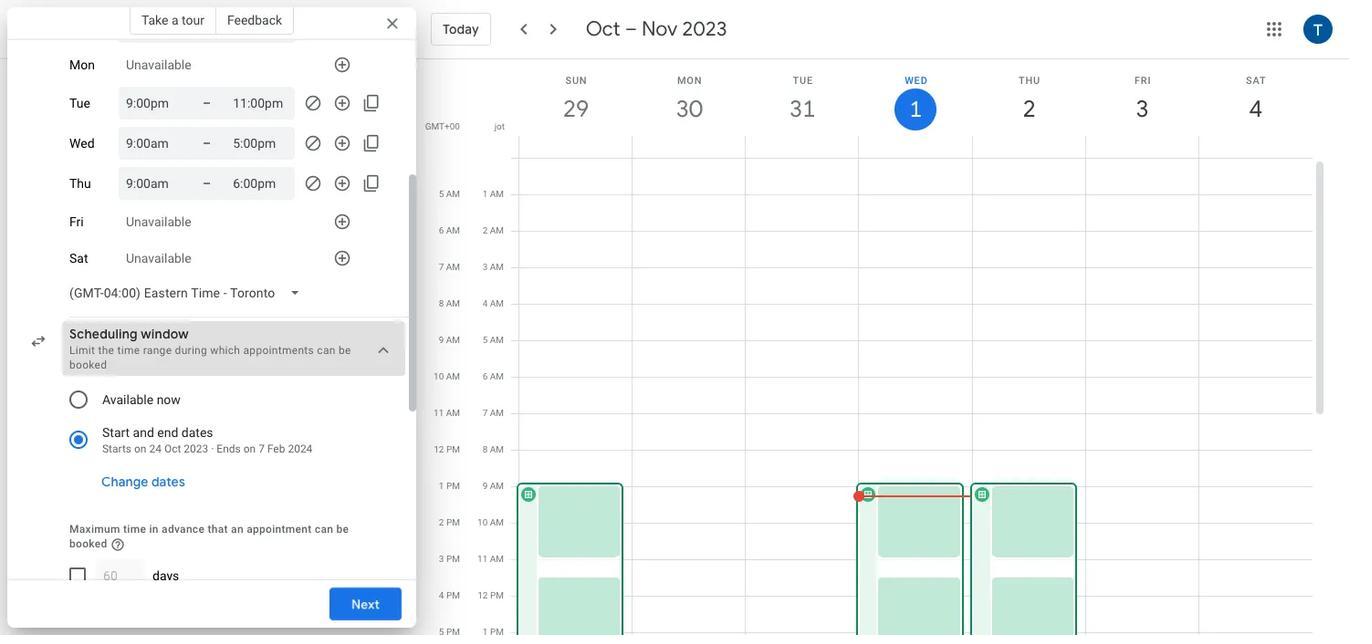 Task type: vqa. For each thing, say whether or not it's contained in the screenshot.
dates
yes



Task type: locate. For each thing, give the bounding box(es) containing it.
0 horizontal spatial on
[[134, 443, 147, 456]]

4 inside sat 4
[[1249, 94, 1262, 124]]

2 for pm
[[439, 518, 444, 528]]

0 horizontal spatial 7 am
[[439, 262, 460, 272]]

1 horizontal spatial oct
[[586, 16, 621, 42]]

10
[[434, 372, 444, 382], [478, 518, 488, 528]]

1 horizontal spatial 8 am
[[483, 445, 504, 455]]

0 horizontal spatial 9
[[439, 335, 444, 345]]

1 horizontal spatial 6 am
[[483, 372, 504, 382]]

2023 right nov
[[683, 16, 727, 42]]

2 horizontal spatial 7
[[483, 408, 488, 418]]

11 up 1 pm
[[434, 408, 444, 418]]

12 up 1 pm
[[434, 445, 444, 455]]

tue for tue
[[69, 96, 90, 111]]

oct – nov 2023
[[586, 16, 727, 42]]

0 horizontal spatial 6
[[439, 226, 444, 236]]

0 horizontal spatial 4
[[439, 591, 444, 601]]

6 am left 2 am
[[439, 226, 460, 236]]

1 vertical spatial can
[[315, 523, 334, 536]]

3 for pm
[[439, 554, 444, 564]]

option group
[[62, 380, 376, 460]]

12 right 4 pm
[[478, 591, 488, 601]]

0 vertical spatial 2023
[[683, 16, 727, 42]]

0 vertical spatial be
[[339, 344, 351, 357]]

– right start time on thursdays "text field" at left top
[[203, 176, 211, 191]]

2 booked from the top
[[69, 538, 107, 551]]

mon 30
[[676, 75, 703, 124]]

0 horizontal spatial mon
[[69, 58, 95, 72]]

– right a
[[203, 19, 211, 34]]

1 horizontal spatial 4
[[483, 299, 488, 309]]

days
[[153, 569, 179, 583]]

2 horizontal spatial 4
[[1249, 94, 1262, 124]]

oct left nov
[[586, 16, 621, 42]]

next
[[351, 596, 380, 613]]

3
[[1136, 94, 1149, 124], [483, 262, 488, 272], [439, 554, 444, 564]]

0 vertical spatial booked
[[69, 359, 107, 372]]

3 pm
[[439, 554, 460, 564]]

1 horizontal spatial wed
[[905, 75, 929, 87]]

1 vertical spatial 11 am
[[478, 554, 504, 564]]

0 vertical spatial 4
[[1249, 94, 1262, 124]]

dates up ·
[[182, 426, 213, 440]]

thu up thursday, 2 november element
[[1019, 75, 1041, 87]]

1 vertical spatial 2
[[483, 226, 488, 236]]

oct
[[586, 16, 621, 42], [164, 443, 181, 456]]

6 am
[[439, 226, 460, 236], [483, 372, 504, 382]]

11 right 3 pm
[[478, 554, 488, 564]]

10 am
[[434, 372, 460, 382], [478, 518, 504, 528]]

thu 2
[[1019, 75, 1041, 124]]

take
[[141, 13, 168, 27]]

1 horizontal spatial 8
[[483, 445, 488, 455]]

sat up saturday, 4 november element
[[1247, 75, 1267, 87]]

7 am
[[439, 262, 460, 272], [483, 408, 504, 418]]

11
[[434, 408, 444, 418], [478, 554, 488, 564]]

option group containing available now
[[62, 380, 376, 460]]

0 vertical spatial wed
[[905, 75, 929, 87]]

on right "ends"
[[244, 443, 256, 456]]

tue inside tue 31
[[793, 75, 814, 87]]

12 pm
[[434, 445, 460, 455], [478, 591, 504, 601]]

wednesday, 1 november, today element
[[896, 89, 938, 131]]

booked down maximum
[[69, 538, 107, 551]]

12 pm up 1 pm
[[434, 445, 460, 455]]

1 vertical spatial 9
[[483, 481, 488, 491]]

thu inside 2 column header
[[1019, 75, 1041, 87]]

sat
[[1247, 75, 1267, 87], [69, 251, 88, 266]]

end
[[157, 426, 178, 440]]

1 vertical spatial 6 am
[[483, 372, 504, 382]]

7
[[439, 262, 444, 272], [483, 408, 488, 418], [259, 443, 265, 456]]

be right appointment
[[337, 523, 349, 536]]

1 on from the left
[[134, 443, 147, 456]]

None field
[[62, 277, 315, 310]]

available now
[[102, 393, 181, 407]]

0 vertical spatial 10 am
[[434, 372, 460, 382]]

be right appointments
[[339, 344, 351, 357]]

can right appointment
[[315, 523, 334, 536]]

1
[[909, 95, 922, 124], [483, 189, 488, 199], [439, 481, 444, 491]]

mon inside mon 30
[[678, 75, 703, 87]]

1 horizontal spatial 2023
[[683, 16, 727, 42]]

1 pm
[[439, 481, 460, 491]]

0 vertical spatial 11
[[434, 408, 444, 418]]

time right the
[[117, 344, 140, 357]]

fri for fri
[[69, 215, 84, 229]]

2 horizontal spatial 1
[[909, 95, 922, 124]]

appointment
[[247, 523, 312, 536]]

4 for pm
[[439, 591, 444, 601]]

30 column header
[[632, 59, 746, 158]]

be
[[339, 344, 351, 357], [337, 523, 349, 536]]

2 column header
[[972, 59, 1087, 158]]

7 cell from the left
[[1200, 158, 1313, 636]]

grid
[[424, 59, 1328, 636]]

appointments
[[243, 344, 314, 357]]

0 horizontal spatial oct
[[164, 443, 181, 456]]

11 am
[[434, 408, 460, 418], [478, 554, 504, 564]]

9
[[439, 335, 444, 345], [483, 481, 488, 491]]

take a tour
[[141, 13, 204, 27]]

1 vertical spatial 7 am
[[483, 408, 504, 418]]

0 vertical spatial 7 am
[[439, 262, 460, 272]]

1 vertical spatial thu
[[69, 176, 91, 191]]

1 vertical spatial dates
[[152, 474, 185, 490]]

12
[[434, 445, 444, 455], [478, 591, 488, 601]]

0 vertical spatial 6 am
[[439, 226, 460, 236]]

1 horizontal spatial 6
[[483, 372, 488, 382]]

0 vertical spatial tue
[[793, 75, 814, 87]]

5 am left 1 am
[[439, 189, 460, 199]]

1 horizontal spatial tue
[[793, 75, 814, 87]]

booked inside the maximum time in advance that an appointment can be booked
[[69, 538, 107, 551]]

0 horizontal spatial 12
[[434, 445, 444, 455]]

11 am up 1 pm
[[434, 408, 460, 418]]

2 vertical spatial 4
[[439, 591, 444, 601]]

5 am down 4 am
[[483, 335, 504, 345]]

3 inside the fri 3
[[1136, 94, 1149, 124]]

thu left start time on thursdays "text field" at left top
[[69, 176, 91, 191]]

2 am
[[483, 226, 504, 236]]

0 horizontal spatial 6 am
[[439, 226, 460, 236]]

1 horizontal spatial sat
[[1247, 75, 1267, 87]]

tue
[[793, 75, 814, 87], [69, 96, 90, 111]]

24
[[149, 443, 162, 456]]

dates down 24
[[152, 474, 185, 490]]

fri inside "3" column header
[[1135, 75, 1152, 87]]

pm up 1 pm
[[447, 445, 460, 455]]

1 vertical spatial be
[[337, 523, 349, 536]]

today
[[443, 21, 479, 37]]

0 horizontal spatial sat
[[69, 251, 88, 266]]

6
[[439, 226, 444, 236], [483, 372, 488, 382]]

unavailable for mon
[[126, 58, 192, 72]]

End time on Thursdays text field
[[233, 173, 288, 195]]

30
[[676, 94, 702, 124]]

1 horizontal spatial 12 pm
[[478, 591, 504, 601]]

mon
[[69, 58, 95, 72], [678, 75, 703, 87]]

1 unavailable from the top
[[126, 58, 192, 72]]

1 horizontal spatial 2
[[483, 226, 488, 236]]

row
[[511, 158, 1313, 636]]

1 horizontal spatial 11 am
[[478, 554, 504, 564]]

7 inside start and end dates starts on 24 oct 2023 · ends on 7 feb 2024
[[259, 443, 265, 456]]

3 unavailable from the top
[[126, 251, 192, 266]]

can right appointments
[[317, 344, 336, 357]]

1 horizontal spatial fri
[[1135, 75, 1152, 87]]

Maximum days in advance that an appointment can be booked number field
[[103, 560, 138, 593]]

1 vertical spatial 9 am
[[483, 481, 504, 491]]

0 vertical spatial 5 am
[[439, 189, 460, 199]]

0 horizontal spatial tue
[[69, 96, 90, 111]]

thursday, 2 november element
[[1009, 89, 1051, 131]]

1 vertical spatial 11
[[478, 554, 488, 564]]

0 horizontal spatial 8 am
[[439, 299, 460, 309]]

0 horizontal spatial 2
[[439, 518, 444, 528]]

5 cell from the left
[[971, 158, 1087, 636]]

1 horizontal spatial 10
[[478, 518, 488, 528]]

1 horizontal spatial 7 am
[[483, 408, 504, 418]]

0 vertical spatial 12 pm
[[434, 445, 460, 455]]

unavailable for sat
[[126, 251, 192, 266]]

0 vertical spatial 9 am
[[439, 335, 460, 345]]

am
[[446, 189, 460, 199], [490, 189, 504, 199], [446, 226, 460, 236], [490, 226, 504, 236], [446, 262, 460, 272], [490, 262, 504, 272], [446, 299, 460, 309], [490, 299, 504, 309], [446, 335, 460, 345], [490, 335, 504, 345], [446, 372, 460, 382], [490, 372, 504, 382], [446, 408, 460, 418], [490, 408, 504, 418], [490, 445, 504, 455], [490, 481, 504, 491], [490, 518, 504, 528], [490, 554, 504, 564]]

wed for wed 1
[[905, 75, 929, 87]]

– right start time on wednesdays text field at the left of the page
[[203, 136, 211, 151]]

2023 left ·
[[184, 443, 208, 456]]

change dates
[[101, 474, 185, 490]]

1 vertical spatial 12
[[478, 591, 488, 601]]

wed up wednesday, 1 november, today element
[[905, 75, 929, 87]]

feb
[[267, 443, 285, 456]]

5 left 1 am
[[439, 189, 444, 199]]

0 horizontal spatial 7
[[259, 443, 265, 456]]

1 horizontal spatial 5
[[483, 335, 488, 345]]

6 am down 4 am
[[483, 372, 504, 382]]

2023 inside start and end dates starts on 24 oct 2023 · ends on 7 feb 2024
[[184, 443, 208, 456]]

0 vertical spatial 6
[[439, 226, 444, 236]]

0 horizontal spatial 11
[[434, 408, 444, 418]]

5
[[439, 189, 444, 199], [483, 335, 488, 345]]

4 am
[[483, 299, 504, 309]]

in
[[149, 523, 159, 536]]

0 horizontal spatial 3
[[439, 554, 444, 564]]

2
[[1022, 94, 1035, 124], [483, 226, 488, 236], [439, 518, 444, 528]]

2 vertical spatial 3
[[439, 554, 444, 564]]

on
[[134, 443, 147, 456], [244, 443, 256, 456]]

0 horizontal spatial 5 am
[[439, 189, 460, 199]]

0 vertical spatial 2
[[1022, 94, 1035, 124]]

0 horizontal spatial 8
[[439, 299, 444, 309]]

booked down limit
[[69, 359, 107, 372]]

4 column header
[[1199, 59, 1313, 158]]

6 down 4 am
[[483, 372, 488, 382]]

tue 31
[[789, 75, 815, 124]]

1 vertical spatial wed
[[69, 136, 95, 151]]

time
[[117, 344, 140, 357], [123, 523, 146, 536]]

0 vertical spatial 10
[[434, 372, 444, 382]]

1 vertical spatial 4
[[483, 299, 488, 309]]

cell
[[517, 158, 633, 636], [633, 158, 746, 636], [746, 158, 860, 636], [854, 158, 973, 636], [971, 158, 1087, 636], [1087, 158, 1200, 636], [1200, 158, 1313, 636]]

pm
[[447, 445, 460, 455], [447, 481, 460, 491], [447, 518, 460, 528], [447, 554, 460, 564], [447, 591, 460, 601], [490, 591, 504, 601]]

0 horizontal spatial thu
[[69, 176, 91, 191]]

pm down 1 pm
[[447, 518, 460, 528]]

0 vertical spatial 1
[[909, 95, 922, 124]]

gmt+00
[[425, 121, 460, 132]]

0 vertical spatial 9
[[439, 335, 444, 345]]

now
[[157, 393, 181, 407]]

booked
[[69, 359, 107, 372], [69, 538, 107, 551]]

·
[[211, 443, 214, 456]]

1 booked from the top
[[69, 359, 107, 372]]

0 vertical spatial 3
[[1136, 94, 1149, 124]]

dates
[[182, 426, 213, 440], [152, 474, 185, 490]]

2 unavailable from the top
[[126, 215, 192, 229]]

3 column header
[[1086, 59, 1200, 158]]

1 vertical spatial 12 pm
[[478, 591, 504, 601]]

sat up scheduling
[[69, 251, 88, 266]]

– for thu
[[203, 176, 211, 191]]

grid containing 29
[[424, 59, 1328, 636]]

4
[[1249, 94, 1262, 124], [483, 299, 488, 309], [439, 591, 444, 601]]

1 horizontal spatial 11
[[478, 554, 488, 564]]

time left in on the bottom of page
[[123, 523, 146, 536]]

tue left start time on tuesdays text box
[[69, 96, 90, 111]]

1 horizontal spatial 7
[[439, 262, 444, 272]]

0 vertical spatial can
[[317, 344, 336, 357]]

8 am
[[439, 299, 460, 309], [483, 445, 504, 455]]

1 vertical spatial fri
[[69, 215, 84, 229]]

take a tour button
[[130, 5, 216, 35]]

thu
[[1019, 75, 1041, 87], [69, 176, 91, 191]]

wed left start time on wednesdays text field at the left of the page
[[69, 136, 95, 151]]

which
[[210, 344, 240, 357]]

oct down end
[[164, 443, 181, 456]]

sat for sat
[[69, 251, 88, 266]]

range
[[143, 344, 172, 357]]

12 pm right 4 pm
[[478, 591, 504, 601]]

0 vertical spatial time
[[117, 344, 140, 357]]

1 vertical spatial 8
[[483, 445, 488, 455]]

0 horizontal spatial 1
[[439, 481, 444, 491]]

2 horizontal spatial 3
[[1136, 94, 1149, 124]]

fri
[[1135, 75, 1152, 87], [69, 215, 84, 229]]

1 vertical spatial booked
[[69, 538, 107, 551]]

2023
[[683, 16, 727, 42], [184, 443, 208, 456]]

wed
[[905, 75, 929, 87], [69, 136, 95, 151]]

End time on Tuesdays text field
[[233, 92, 288, 114]]

change dates button
[[94, 460, 193, 504]]

9 am
[[439, 335, 460, 345], [483, 481, 504, 491]]

pm right 4 pm
[[490, 591, 504, 601]]

– left end time on tuesdays text field
[[203, 96, 211, 111]]

can
[[317, 344, 336, 357], [315, 523, 334, 536]]

friday, 3 november element
[[1122, 89, 1164, 131]]

1 vertical spatial 8 am
[[483, 445, 504, 455]]

window
[[141, 326, 189, 343]]

1 vertical spatial 1
[[483, 189, 488, 199]]

11 am right 3 pm
[[478, 554, 504, 564]]

wed inside 1 column header
[[905, 75, 929, 87]]

0 vertical spatial 11 am
[[434, 408, 460, 418]]

on left 24
[[134, 443, 147, 456]]

6 left 2 am
[[439, 226, 444, 236]]

fri 3
[[1135, 75, 1152, 124]]

–
[[625, 16, 637, 42], [203, 19, 211, 34], [203, 96, 211, 111], [203, 136, 211, 151], [203, 176, 211, 191]]

5 am
[[439, 189, 460, 199], [483, 335, 504, 345]]

tue up 31
[[793, 75, 814, 87]]

1 horizontal spatial mon
[[678, 75, 703, 87]]

0 vertical spatial mon
[[69, 58, 95, 72]]

0 vertical spatial unavailable
[[126, 58, 192, 72]]

sat inside 4 column header
[[1247, 75, 1267, 87]]

5 down 4 am
[[483, 335, 488, 345]]

2 vertical spatial 7
[[259, 443, 265, 456]]



Task type: describe. For each thing, give the bounding box(es) containing it.
dates inside start and end dates starts on 24 oct 2023 · ends on 7 feb 2024
[[182, 426, 213, 440]]

31 column header
[[746, 59, 860, 158]]

be inside scheduling window limit the time range during which appointments can be booked
[[339, 344, 351, 357]]

0 vertical spatial 7
[[439, 262, 444, 272]]

0 horizontal spatial 12 pm
[[434, 445, 460, 455]]

feedback button
[[216, 5, 294, 35]]

sat for sat 4
[[1247, 75, 1267, 87]]

sun
[[566, 75, 588, 87]]

Start time on Wednesdays text field
[[126, 132, 181, 154]]

6 cell from the left
[[1087, 158, 1200, 636]]

1 vertical spatial 7
[[483, 408, 488, 418]]

nov
[[642, 16, 678, 42]]

Start time on Tuesdays text field
[[126, 92, 181, 114]]

pm up 4 pm
[[447, 554, 460, 564]]

change
[[101, 474, 148, 490]]

3 cell from the left
[[746, 158, 860, 636]]

2024
[[288, 443, 313, 456]]

available
[[102, 393, 154, 407]]

tue for tue 31
[[793, 75, 814, 87]]

2 cell from the left
[[633, 158, 746, 636]]

– left nov
[[625, 16, 637, 42]]

sunday, 29 october element
[[555, 89, 597, 131]]

0 vertical spatial 12
[[434, 445, 444, 455]]

2 for am
[[483, 226, 488, 236]]

3 for am
[[483, 262, 488, 272]]

today button
[[431, 7, 491, 51]]

– for wed
[[203, 136, 211, 151]]

1 column header
[[859, 59, 973, 158]]

row inside grid
[[511, 158, 1313, 636]]

1 for pm
[[439, 481, 444, 491]]

thu for thu 2
[[1019, 75, 1041, 87]]

4 pm
[[439, 591, 460, 601]]

the
[[98, 344, 114, 357]]

1 vertical spatial 6
[[483, 372, 488, 382]]

can inside the maximum time in advance that an appointment can be booked
[[315, 523, 334, 536]]

4 cell from the left
[[854, 158, 973, 636]]

thu for thu
[[69, 176, 91, 191]]

starts
[[102, 443, 132, 456]]

scheduling
[[69, 326, 138, 343]]

tuesday, 31 october element
[[782, 89, 824, 131]]

pm up 2 pm on the left of the page
[[447, 481, 460, 491]]

maximum time in advance that an appointment can be booked
[[69, 523, 349, 551]]

1 cell from the left
[[517, 158, 633, 636]]

that
[[208, 523, 228, 536]]

31
[[789, 94, 815, 124]]

tour
[[182, 13, 204, 27]]

limit
[[69, 344, 95, 357]]

mon for mon 30
[[678, 75, 703, 87]]

2 inside thu 2
[[1022, 94, 1035, 124]]

End time on Wednesdays text field
[[233, 132, 288, 154]]

0 horizontal spatial 9 am
[[439, 335, 460, 345]]

booked inside scheduling window limit the time range during which appointments can be booked
[[69, 359, 107, 372]]

Start time on Thursdays text field
[[126, 173, 181, 195]]

2 pm
[[439, 518, 460, 528]]

pm down 3 pm
[[447, 591, 460, 601]]

be inside the maximum time in advance that an appointment can be booked
[[337, 523, 349, 536]]

1 horizontal spatial 9 am
[[483, 481, 504, 491]]

29
[[562, 94, 588, 124]]

and
[[133, 426, 154, 440]]

dates inside button
[[152, 474, 185, 490]]

time inside the maximum time in advance that an appointment can be booked
[[123, 523, 146, 536]]

oct inside start and end dates starts on 24 oct 2023 · ends on 7 feb 2024
[[164, 443, 181, 456]]

1 inside wed 1
[[909, 95, 922, 124]]

start and end dates starts on 24 oct 2023 · ends on 7 feb 2024
[[102, 426, 313, 456]]

sat 4
[[1247, 75, 1267, 124]]

2 on from the left
[[244, 443, 256, 456]]

1 vertical spatial 10
[[478, 518, 488, 528]]

unavailable for fri
[[126, 215, 192, 229]]

feedback
[[227, 13, 282, 27]]

start
[[102, 426, 130, 440]]

1 for am
[[483, 189, 488, 199]]

1 am
[[483, 189, 504, 199]]

3 am
[[483, 262, 504, 272]]

mon for mon
[[69, 58, 95, 72]]

next button
[[330, 583, 402, 627]]

1 vertical spatial 5
[[483, 335, 488, 345]]

advance
[[162, 523, 205, 536]]

– for tue
[[203, 96, 211, 111]]

1 vertical spatial 10 am
[[478, 518, 504, 528]]

time inside scheduling window limit the time range during which appointments can be booked
[[117, 344, 140, 357]]

scheduling window limit the time range during which appointments can be booked
[[69, 326, 351, 372]]

jot
[[495, 121, 505, 132]]

maximum
[[69, 523, 120, 536]]

1 horizontal spatial 9
[[483, 481, 488, 491]]

fri for fri 3
[[1135, 75, 1152, 87]]

0 horizontal spatial 5
[[439, 189, 444, 199]]

during
[[175, 344, 207, 357]]

can inside scheduling window limit the time range during which appointments can be booked
[[317, 344, 336, 357]]

monday, 30 october element
[[669, 89, 711, 131]]

saturday, 4 november element
[[1236, 89, 1278, 131]]

1 horizontal spatial 12
[[478, 591, 488, 601]]

ends
[[217, 443, 241, 456]]

0 vertical spatial 8
[[439, 299, 444, 309]]

sun 29
[[562, 75, 588, 124]]

4 for am
[[483, 299, 488, 309]]

a
[[172, 13, 179, 27]]

an
[[231, 523, 244, 536]]

1 vertical spatial 5 am
[[483, 335, 504, 345]]

0 vertical spatial oct
[[586, 16, 621, 42]]

0 horizontal spatial 11 am
[[434, 408, 460, 418]]

29 column header
[[519, 59, 633, 158]]

0 horizontal spatial 10
[[434, 372, 444, 382]]

wed 1
[[905, 75, 929, 124]]

wed for wed
[[69, 136, 95, 151]]



